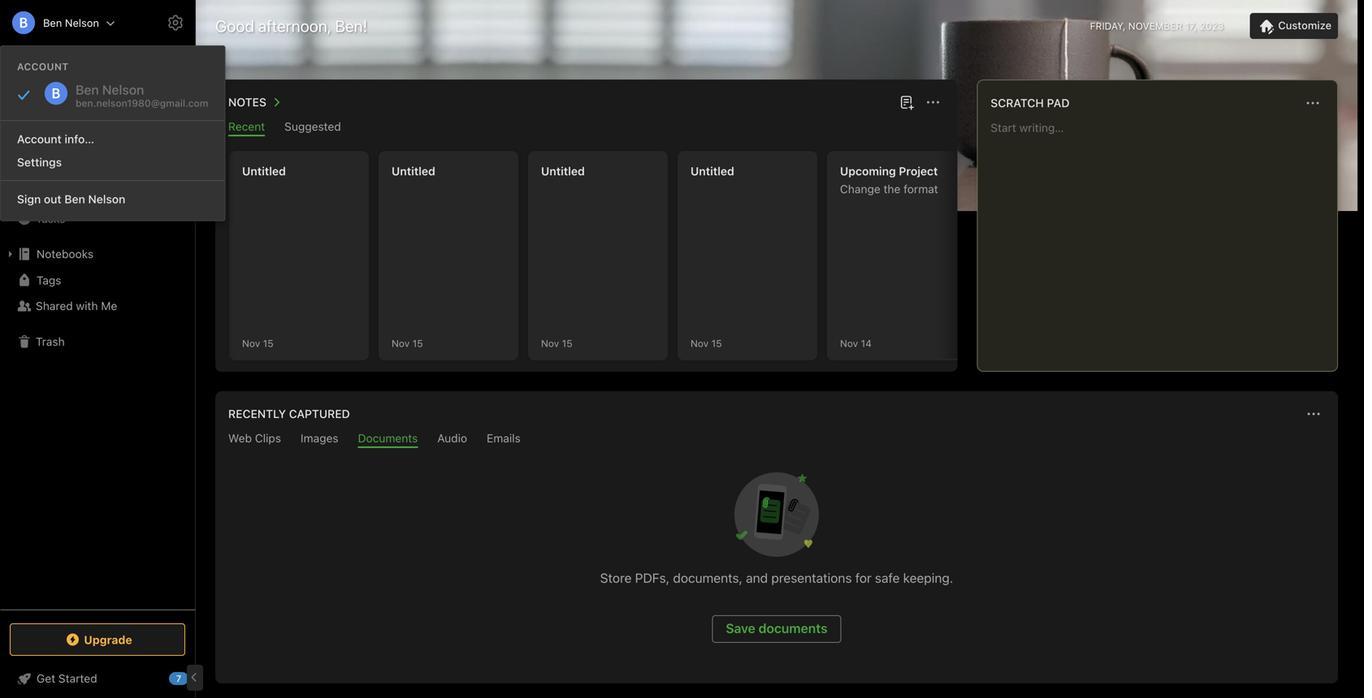 Task type: vqa. For each thing, say whether or not it's contained in the screenshot.
The
yes



Task type: describe. For each thing, give the bounding box(es) containing it.
14
[[861, 338, 872, 349]]

scratch pad button
[[987, 93, 1070, 113]]

change
[[840, 182, 881, 196]]

store pdfs, documents, and presentations for safe keeping.
[[600, 571, 953, 586]]

click to collapse image
[[189, 669, 201, 688]]

documents
[[759, 621, 828, 637]]

Help and Learning task checklist field
[[0, 666, 195, 692]]

me
[[101, 299, 117, 313]]

tasks button
[[0, 206, 194, 232]]

nelson inside field
[[65, 17, 99, 29]]

shortcuts
[[37, 160, 88, 173]]

account for account
[[17, 61, 69, 72]]

recently captured button
[[225, 405, 350, 424]]

recent tab
[[228, 120, 265, 136]]

upgrade button
[[10, 624, 185, 656]]

clips
[[255, 432, 281, 445]]

1 nov from the left
[[242, 338, 260, 349]]

info…
[[65, 132, 94, 146]]

presentations
[[771, 571, 852, 586]]

suggested tab
[[284, 120, 341, 136]]

2 15 from the left
[[412, 338, 423, 349]]

documents,
[[673, 571, 743, 586]]

afternoon,
[[258, 16, 331, 35]]

shared with me
[[36, 299, 117, 313]]

suggested
[[284, 120, 341, 133]]

documents tab panel
[[215, 448, 1338, 684]]

images tab
[[301, 432, 338, 448]]

recent
[[228, 120, 265, 133]]

friday,
[[1090, 20, 1126, 32]]

web clips
[[228, 432, 281, 445]]

more actions field for scratch pad
[[1302, 92, 1324, 115]]

notes inside button
[[228, 95, 266, 109]]

sign out ben nelson link
[[1, 188, 225, 211]]

4 nov 15 from the left
[[691, 338, 722, 349]]

scratch pad
[[991, 96, 1070, 110]]

ben inside field
[[43, 17, 62, 29]]

good afternoon, ben!
[[215, 16, 367, 35]]

shared with me link
[[0, 293, 194, 319]]

tags
[[37, 274, 61, 287]]

nelson inside dropdown list menu
[[88, 193, 125, 206]]

upcoming
[[840, 165, 896, 178]]

save
[[726, 621, 755, 637]]

tasks
[[36, 212, 65, 225]]

and
[[746, 571, 768, 586]]

notebooks
[[37, 247, 94, 261]]

home link
[[0, 128, 195, 154]]

Start writing… text field
[[991, 121, 1337, 358]]

notes button
[[225, 93, 286, 112]]

nov 14
[[840, 338, 872, 349]]

recent tab panel
[[215, 136, 1364, 372]]

account info… link
[[1, 128, 225, 151]]

the
[[884, 182, 901, 196]]

documents
[[358, 432, 418, 445]]

images
[[301, 432, 338, 445]]

tab list for notes
[[219, 120, 954, 136]]

sign out ben nelson
[[17, 193, 125, 206]]

2 nov from the left
[[392, 338, 410, 349]]

3 untitled from the left
[[541, 165, 585, 178]]

3 15 from the left
[[562, 338, 572, 349]]

get
[[37, 672, 55, 686]]

get started
[[37, 672, 97, 686]]

notes inside tree
[[36, 186, 67, 199]]

tree containing home
[[0, 128, 195, 609]]

ben nelson
[[43, 17, 99, 29]]

good
[[215, 16, 254, 35]]

expand notebooks image
[[4, 248, 17, 261]]

audio tab
[[437, 432, 467, 448]]

trash
[[36, 335, 65, 349]]

captured
[[289, 407, 350, 421]]

notes link
[[0, 180, 194, 206]]

tags button
[[0, 267, 194, 293]]

web clips tab
[[228, 432, 281, 448]]

more actions image for scratch pad
[[1303, 93, 1323, 113]]

emails
[[487, 432, 521, 445]]

recently
[[228, 407, 286, 421]]

customize button
[[1250, 13, 1338, 39]]



Task type: locate. For each thing, give the bounding box(es) containing it.
nov
[[242, 338, 260, 349], [392, 338, 410, 349], [541, 338, 559, 349], [691, 338, 709, 349], [840, 338, 858, 349]]

project
[[899, 165, 938, 178]]

pad
[[1047, 96, 1070, 110]]

17,
[[1185, 20, 1197, 32]]

upcoming project change the format
[[840, 165, 938, 196]]

1 vertical spatial nelson
[[88, 193, 125, 206]]

settings link
[[1, 151, 225, 174]]

settings image
[[166, 13, 185, 32]]

nelson up search text box
[[65, 17, 99, 29]]

safe
[[875, 571, 900, 586]]

5 nov from the left
[[840, 338, 858, 349]]

account inside dropdown list menu
[[17, 132, 62, 146]]

1 vertical spatial ben
[[64, 193, 85, 206]]

account info…
[[17, 132, 94, 146]]

store
[[600, 571, 632, 586]]

tree
[[0, 128, 195, 609]]

0 horizontal spatial ben
[[43, 17, 62, 29]]

for
[[855, 571, 872, 586]]

recently captured
[[228, 407, 350, 421]]

tab list
[[219, 120, 954, 136], [219, 432, 1335, 448]]

scratch
[[991, 96, 1044, 110]]

ben inside dropdown list menu
[[64, 193, 85, 206]]

friday, november 17, 2023
[[1090, 20, 1224, 32]]

0 vertical spatial notes
[[228, 95, 266, 109]]

More actions field
[[922, 91, 944, 114], [1302, 92, 1324, 115], [1302, 403, 1325, 426]]

untitled
[[242, 165, 286, 178], [392, 165, 435, 178], [541, 165, 585, 178], [691, 165, 734, 178]]

7
[[176, 674, 181, 685]]

sign
[[17, 193, 41, 206]]

started
[[58, 672, 97, 686]]

1 15 from the left
[[263, 338, 274, 349]]

save documents button
[[712, 616, 841, 643]]

ben!
[[335, 16, 367, 35]]

0 vertical spatial account
[[17, 61, 69, 72]]

documents tab
[[358, 432, 418, 448]]

out
[[44, 193, 61, 206]]

notes
[[228, 95, 266, 109], [36, 186, 67, 199]]

None search field
[[21, 47, 174, 76]]

with
[[76, 299, 98, 313]]

shared
[[36, 299, 73, 313]]

settings
[[17, 156, 62, 169]]

save documents
[[726, 621, 828, 637]]

Search text field
[[21, 47, 174, 76]]

1 horizontal spatial ben
[[64, 193, 85, 206]]

Account field
[[0, 6, 115, 39]]

4 untitled from the left
[[691, 165, 734, 178]]

3 nov 15 from the left
[[541, 338, 572, 349]]

notebooks link
[[0, 241, 194, 267]]

tab list containing recent
[[219, 120, 954, 136]]

new button
[[10, 85, 185, 115]]

0 vertical spatial tab list
[[219, 120, 954, 136]]

notes up tasks
[[36, 186, 67, 199]]

1 vertical spatial notes
[[36, 186, 67, 199]]

tab list containing web clips
[[219, 432, 1335, 448]]

nov 15
[[242, 338, 274, 349], [392, 338, 423, 349], [541, 338, 572, 349], [691, 338, 722, 349]]

4 15 from the left
[[711, 338, 722, 349]]

1 untitled from the left
[[242, 165, 286, 178]]

1 tab list from the top
[[219, 120, 954, 136]]

pdfs,
[[635, 571, 670, 586]]

0 horizontal spatial notes
[[36, 186, 67, 199]]

account for account info…
[[17, 132, 62, 146]]

november
[[1128, 20, 1182, 32]]

0 vertical spatial ben
[[43, 17, 62, 29]]

emails tab
[[487, 432, 521, 448]]

ben
[[43, 17, 62, 29], [64, 193, 85, 206]]

tab list for recently captured
[[219, 432, 1335, 448]]

1 account from the top
[[17, 61, 69, 72]]

15
[[263, 338, 274, 349], [412, 338, 423, 349], [562, 338, 572, 349], [711, 338, 722, 349]]

account
[[17, 61, 69, 72], [17, 132, 62, 146]]

1 vertical spatial account
[[17, 132, 62, 146]]

4 nov from the left
[[691, 338, 709, 349]]

2023
[[1200, 20, 1224, 32]]

more actions image
[[923, 93, 943, 112], [1303, 93, 1323, 113], [1304, 405, 1324, 424]]

ben right out
[[64, 193, 85, 206]]

shortcuts button
[[0, 154, 194, 180]]

notes up recent
[[228, 95, 266, 109]]

keeping.
[[903, 571, 953, 586]]

2 account from the top
[[17, 132, 62, 146]]

trash link
[[0, 329, 194, 355]]

account up new
[[17, 61, 69, 72]]

nelson
[[65, 17, 99, 29], [88, 193, 125, 206]]

format
[[904, 182, 938, 196]]

1 vertical spatial tab list
[[219, 432, 1335, 448]]

3 nov from the left
[[541, 338, 559, 349]]

customize
[[1278, 19, 1332, 31]]

audio
[[437, 432, 467, 445]]

2 untitled from the left
[[392, 165, 435, 178]]

2 tab list from the top
[[219, 432, 1335, 448]]

0 vertical spatial nelson
[[65, 17, 99, 29]]

1 horizontal spatial notes
[[228, 95, 266, 109]]

web
[[228, 432, 252, 445]]

2 nov 15 from the left
[[392, 338, 423, 349]]

new
[[36, 93, 59, 106]]

dropdown list menu
[[1, 114, 225, 211]]

upgrade
[[84, 634, 132, 647]]

home
[[36, 134, 67, 147]]

ben up search text box
[[43, 17, 62, 29]]

more actions image for recently captured
[[1304, 405, 1324, 424]]

nelson down shortcuts button
[[88, 193, 125, 206]]

more actions field for recently captured
[[1302, 403, 1325, 426]]

account up settings
[[17, 132, 62, 146]]

1 nov 15 from the left
[[242, 338, 274, 349]]



